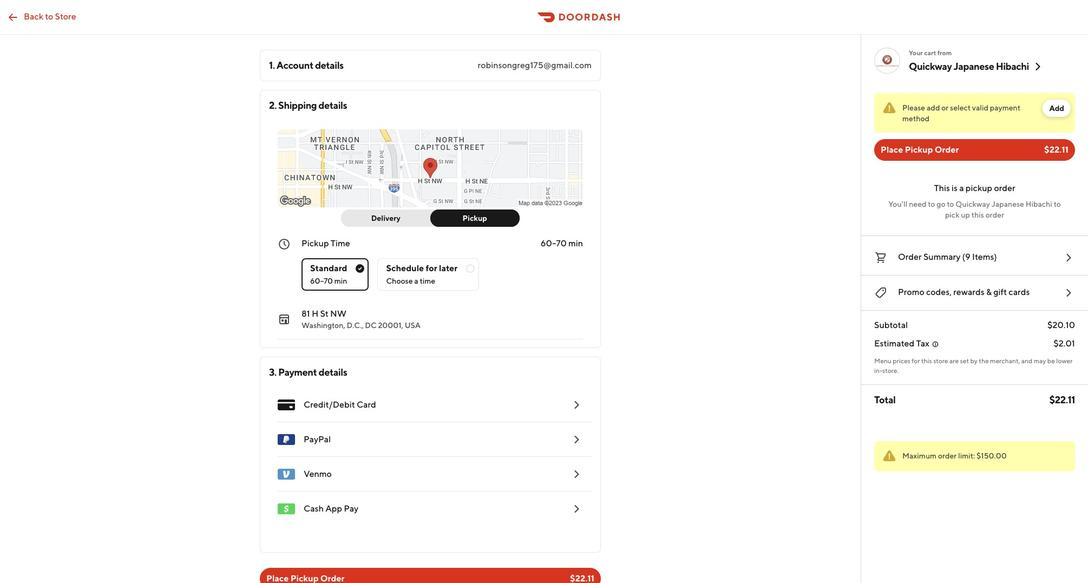 Task type: locate. For each thing, give the bounding box(es) containing it.
0 vertical spatial order
[[995, 183, 1016, 193]]

your cart from
[[910, 49, 952, 57]]

status containing please add or select valid payment method
[[875, 93, 1076, 133]]

1 horizontal spatial for
[[912, 357, 921, 365]]

be
[[1048, 357, 1056, 365]]

card
[[357, 400, 376, 410]]

menu
[[875, 357, 892, 365]]

for
[[426, 263, 438, 274], [912, 357, 921, 365]]

0 horizontal spatial for
[[426, 263, 438, 274]]

delivery
[[371, 214, 401, 223]]

japanese inside you'll need to go to quickway japanese hibachi to pick up this order
[[992, 200, 1025, 209]]

method
[[903, 114, 930, 123]]

add new payment method image
[[570, 399, 583, 412], [570, 433, 583, 446]]

add button
[[1044, 100, 1072, 117]]

summary
[[924, 252, 961, 262]]

status
[[875, 93, 1076, 133]]

1 vertical spatial japanese
[[992, 200, 1025, 209]]

0 vertical spatial quickway
[[910, 61, 953, 72]]

0 vertical spatial order
[[935, 145, 960, 155]]

81 h st nw washington,  d.c.,  dc 20001,  usa
[[302, 309, 421, 330]]

japanese
[[954, 61, 995, 72], [992, 200, 1025, 209]]

place
[[881, 145, 904, 155]]

0 vertical spatial add new payment method image
[[570, 468, 583, 481]]

1 add new payment method image from the top
[[570, 468, 583, 481]]

$22.11 down lower in the bottom right of the page
[[1050, 394, 1076, 406]]

81
[[302, 309, 310, 319]]

0 vertical spatial a
[[960, 183, 965, 193]]

the
[[980, 357, 990, 365]]

quickway
[[910, 61, 953, 72], [956, 200, 991, 209]]

cards
[[1009, 287, 1031, 297]]

add new payment method image for venmo
[[570, 468, 583, 481]]

order
[[995, 183, 1016, 193], [986, 211, 1005, 219], [939, 452, 957, 460]]

0 vertical spatial 60–70
[[541, 238, 567, 249]]

a inside option
[[415, 277, 419, 285]]

1 horizontal spatial this
[[972, 211, 985, 219]]

for inside option
[[426, 263, 438, 274]]

1 vertical spatial this
[[922, 357, 933, 365]]

0 vertical spatial details
[[315, 60, 344, 71]]

order left limit:
[[939, 452, 957, 460]]

None radio
[[378, 258, 480, 291]]

1 add new payment method image from the top
[[570, 399, 583, 412]]

1 vertical spatial hibachi
[[1026, 200, 1053, 209]]

details right 2. shipping
[[319, 100, 347, 111]]

add new payment method image
[[570, 468, 583, 481], [570, 503, 583, 516]]

2 add new payment method image from the top
[[570, 503, 583, 516]]

pickup for pickup time
[[302, 238, 329, 249]]

1 horizontal spatial order
[[935, 145, 960, 155]]

pickup
[[906, 145, 934, 155], [463, 214, 488, 223], [302, 238, 329, 249]]

quickway down your cart from
[[910, 61, 953, 72]]

order summary (9 items)
[[899, 252, 998, 262]]

japanese inside button
[[954, 61, 995, 72]]

order right pickup
[[995, 183, 1016, 193]]

washington,
[[302, 321, 345, 330]]

order up this
[[935, 145, 960, 155]]

to inside button
[[45, 11, 53, 21]]

this
[[972, 211, 985, 219], [922, 357, 933, 365]]

for right prices
[[912, 357, 921, 365]]

1 horizontal spatial min
[[569, 238, 583, 249]]

1 vertical spatial order
[[899, 252, 922, 262]]

$22.11 down add button
[[1045, 145, 1069, 155]]

1 vertical spatial $22.11
[[1050, 394, 1076, 406]]

min
[[569, 238, 583, 249], [335, 277, 347, 285]]

nw
[[331, 309, 347, 319]]

1 vertical spatial pickup
[[463, 214, 488, 223]]

for up time
[[426, 263, 438, 274]]

order right the up on the top
[[986, 211, 1005, 219]]

1 horizontal spatial 60–70
[[541, 238, 567, 249]]

this inside menu prices for this store are set by the merchant, and may be lower in-store.
[[922, 357, 933, 365]]

1 vertical spatial add new payment method image
[[570, 433, 583, 446]]

a
[[960, 183, 965, 193], [415, 277, 419, 285]]

1 vertical spatial add new payment method image
[[570, 503, 583, 516]]

in-
[[875, 367, 883, 375]]

0 vertical spatial add new payment method image
[[570, 399, 583, 412]]

delivery or pickup selector option group
[[341, 210, 520, 227]]

credit/debit card
[[304, 400, 376, 410]]

(9
[[963, 252, 971, 262]]

none radio containing schedule for later
[[378, 258, 480, 291]]

1 vertical spatial 60–70 min
[[310, 277, 347, 285]]

this right the up on the top
[[972, 211, 985, 219]]

need
[[910, 200, 927, 209]]

1 vertical spatial min
[[335, 277, 347, 285]]

order inside maximum order limit: $150.00 status
[[939, 452, 957, 460]]

$150.00
[[977, 452, 1007, 460]]

0 horizontal spatial order
[[899, 252, 922, 262]]

this left store
[[922, 357, 933, 365]]

subtotal
[[875, 320, 909, 330]]

japanese down pickup
[[992, 200, 1025, 209]]

20001,
[[378, 321, 404, 330]]

1 horizontal spatial a
[[960, 183, 965, 193]]

order
[[935, 145, 960, 155], [899, 252, 922, 262]]

st
[[320, 309, 329, 319]]

for inside menu prices for this store are set by the merchant, and may be lower in-store.
[[912, 357, 921, 365]]

1 vertical spatial details
[[319, 100, 347, 111]]

maximum
[[903, 452, 937, 460]]

payment
[[991, 103, 1021, 112]]

1 vertical spatial for
[[912, 357, 921, 365]]

promo
[[899, 287, 925, 297]]

are
[[950, 357, 959, 365]]

h
[[312, 309, 319, 319]]

a right is on the top of page
[[960, 183, 965, 193]]

a left time
[[415, 277, 419, 285]]

0 vertical spatial for
[[426, 263, 438, 274]]

60–70 min
[[541, 238, 583, 249], [310, 277, 347, 285]]

up
[[962, 211, 971, 219]]

None radio
[[302, 258, 369, 291]]

venmo
[[304, 469, 332, 479]]

quickway japanese hibachi
[[910, 61, 1030, 72]]

0 vertical spatial japanese
[[954, 61, 995, 72]]

1. account
[[269, 60, 314, 71]]

0 vertical spatial pickup
[[906, 145, 934, 155]]

details
[[315, 60, 344, 71], [319, 100, 347, 111], [319, 367, 347, 378]]

usa
[[405, 321, 421, 330]]

0 vertical spatial this
[[972, 211, 985, 219]]

1 vertical spatial quickway
[[956, 200, 991, 209]]

0 vertical spatial $22.11
[[1045, 145, 1069, 155]]

2 add new payment method image from the top
[[570, 433, 583, 446]]

and
[[1022, 357, 1033, 365]]

none radio inside option group
[[378, 258, 480, 291]]

1 horizontal spatial 60–70 min
[[541, 238, 583, 249]]

order left summary
[[899, 252, 922, 262]]

hibachi
[[997, 61, 1030, 72], [1026, 200, 1053, 209]]

0 horizontal spatial min
[[335, 277, 347, 285]]

quickway up the up on the top
[[956, 200, 991, 209]]

1 vertical spatial order
[[986, 211, 1005, 219]]

3. payment
[[269, 367, 317, 378]]

menu
[[269, 388, 592, 527]]

2 vertical spatial pickup
[[302, 238, 329, 249]]

$22.11
[[1045, 145, 1069, 155], [1050, 394, 1076, 406]]

is
[[952, 183, 958, 193]]

store
[[55, 11, 76, 21]]

back to store
[[24, 11, 76, 21]]

details right 1. account
[[315, 60, 344, 71]]

Pickup radio
[[430, 210, 520, 227]]

japanese up valid at the top right of the page
[[954, 61, 995, 72]]

details up credit/debit
[[319, 367, 347, 378]]

60–70
[[541, 238, 567, 249], [310, 277, 333, 285]]

0 horizontal spatial this
[[922, 357, 933, 365]]

2 vertical spatial details
[[319, 367, 347, 378]]

pay
[[344, 504, 359, 514]]

pickup inside pickup option
[[463, 214, 488, 223]]

0 horizontal spatial a
[[415, 277, 419, 285]]

to
[[45, 11, 53, 21], [929, 200, 936, 209], [948, 200, 955, 209], [1055, 200, 1062, 209]]

none radio containing standard
[[302, 258, 369, 291]]

option group
[[302, 250, 583, 291]]

0 horizontal spatial quickway
[[910, 61, 953, 72]]

1 vertical spatial 60–70
[[310, 277, 333, 285]]

1 vertical spatial a
[[415, 277, 419, 285]]

from
[[938, 49, 952, 57]]

1 horizontal spatial quickway
[[956, 200, 991, 209]]

0 horizontal spatial pickup
[[302, 238, 329, 249]]

2 vertical spatial order
[[939, 452, 957, 460]]

add new payment method image for paypal
[[570, 433, 583, 446]]

1 horizontal spatial pickup
[[463, 214, 488, 223]]

0 vertical spatial hibachi
[[997, 61, 1030, 72]]



Task type: vqa. For each thing, say whether or not it's contained in the screenshot.
the set
yes



Task type: describe. For each thing, give the bounding box(es) containing it.
credit/debit
[[304, 400, 355, 410]]

schedule
[[387, 263, 424, 274]]

promo codes, rewards & gift cards
[[899, 287, 1031, 297]]

$20.10
[[1048, 320, 1076, 330]]

promo codes, rewards & gift cards button
[[875, 284, 1076, 302]]

add
[[927, 103, 941, 112]]

2. shipping details
[[269, 100, 347, 111]]

paypal
[[304, 434, 331, 445]]

this
[[935, 183, 951, 193]]

items)
[[973, 252, 998, 262]]

min inside option group
[[335, 277, 347, 285]]

add new payment method image for credit/debit card
[[570, 399, 583, 412]]

none radio inside option group
[[302, 258, 369, 291]]

details for 2. shipping details
[[319, 100, 347, 111]]

this is a pickup order
[[935, 183, 1016, 193]]

set
[[961, 357, 970, 365]]

hibachi inside button
[[997, 61, 1030, 72]]

rewards
[[954, 287, 985, 297]]

add
[[1050, 104, 1065, 113]]

schedule for later
[[387, 263, 458, 274]]

details for 3. payment details
[[319, 367, 347, 378]]

valid
[[973, 103, 989, 112]]

3. payment details
[[269, 367, 347, 378]]

0 horizontal spatial 60–70 min
[[310, 277, 347, 285]]

app
[[326, 504, 342, 514]]

store
[[934, 357, 949, 365]]

robinsongreg175@gmail.com
[[478, 60, 592, 70]]

show menu image
[[278, 397, 295, 414]]

may
[[1035, 357, 1047, 365]]

back to store button
[[0, 6, 83, 28]]

pickup for pickup
[[463, 214, 488, 223]]

please add or select valid payment method
[[903, 103, 1021, 123]]

lower
[[1057, 357, 1073, 365]]

standard
[[310, 263, 348, 274]]

0 vertical spatial min
[[569, 238, 583, 249]]

select
[[951, 103, 971, 112]]

option group containing standard
[[302, 250, 583, 291]]

back
[[24, 11, 43, 21]]

pickup
[[966, 183, 993, 193]]

Delivery radio
[[341, 210, 437, 227]]

order summary (9 items) button
[[875, 249, 1076, 267]]

order inside you'll need to go to quickway japanese hibachi to pick up this order
[[986, 211, 1005, 219]]

store.
[[883, 367, 899, 375]]

$2.01
[[1054, 339, 1076, 349]]

or
[[942, 103, 949, 112]]

by
[[971, 357, 978, 365]]

d.c.,
[[347, 321, 364, 330]]

estimated
[[875, 339, 915, 349]]

pick
[[946, 211, 960, 219]]

total
[[875, 394, 896, 406]]

order inside button
[[899, 252, 922, 262]]

choose a time
[[387, 277, 436, 285]]

go
[[937, 200, 946, 209]]

&
[[987, 287, 993, 297]]

pickup time
[[302, 238, 350, 249]]

quickway japanese hibachi button
[[910, 60, 1045, 73]]

menu containing credit/debit card
[[269, 388, 592, 527]]

you'll need to go to quickway japanese hibachi to pick up this order
[[889, 200, 1062, 219]]

maximum order limit: $150.00
[[903, 452, 1007, 460]]

prices
[[893, 357, 911, 365]]

place pickup order
[[881, 145, 960, 155]]

2. shipping
[[269, 100, 317, 111]]

cart
[[925, 49, 937, 57]]

hibachi inside you'll need to go to quickway japanese hibachi to pick up this order
[[1026, 200, 1053, 209]]

menu prices for this store are set by the merchant, and may be lower in-store.
[[875, 357, 1073, 375]]

dc
[[365, 321, 377, 330]]

0 vertical spatial 60–70 min
[[541, 238, 583, 249]]

later
[[439, 263, 458, 274]]

2 horizontal spatial pickup
[[906, 145, 934, 155]]

add new payment method image for cash app pay
[[570, 503, 583, 516]]

tax
[[917, 339, 930, 349]]

1. account details
[[269, 60, 344, 71]]

0 horizontal spatial 60–70
[[310, 277, 333, 285]]

cash app pay
[[304, 504, 359, 514]]

time
[[331, 238, 350, 249]]

merchant,
[[991, 357, 1021, 365]]

quickway inside button
[[910, 61, 953, 72]]

gift
[[994, 287, 1008, 297]]

time
[[420, 277, 436, 285]]

quickway inside you'll need to go to quickway japanese hibachi to pick up this order
[[956, 200, 991, 209]]

maximum order limit: $150.00 status
[[875, 442, 1076, 472]]

your
[[910, 49, 924, 57]]

this inside you'll need to go to quickway japanese hibachi to pick up this order
[[972, 211, 985, 219]]

details for 1. account details
[[315, 60, 344, 71]]

please
[[903, 103, 926, 112]]

choose
[[387, 277, 413, 285]]

you'll
[[889, 200, 908, 209]]

cash
[[304, 504, 324, 514]]



